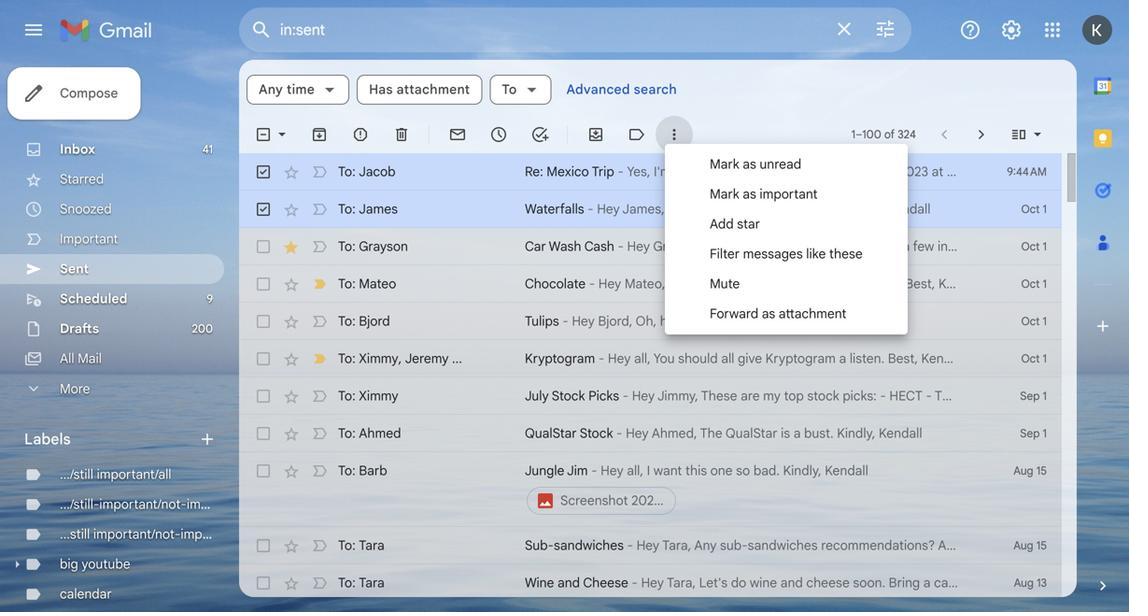 Task type: describe. For each thing, give the bounding box(es) containing it.
1 vertical spatial are
[[741, 388, 760, 404]]

1 for hey jimmy, these are my top stock picks: - hect - tech - jock sincerely, kendall
[[1043, 389, 1048, 403]]

james
[[359, 201, 398, 217]]

investors
[[938, 238, 992, 255]]

james,
[[623, 201, 665, 217]]

1 for hey all, you should all give kryptogram a listen. best, kendall
[[1043, 352, 1048, 366]]

listen.
[[850, 350, 885, 367]]

...still important/not-important link
[[60, 526, 239, 543]]

1 horizontal spatial are
[[881, 238, 900, 255]]

- left 'jock'
[[972, 388, 978, 404]]

...still
[[60, 526, 90, 543]]

give
[[738, 350, 763, 367]]

- right the chocolate
[[589, 276, 595, 292]]

mark for mark as important
[[710, 186, 740, 202]]

sep 1 for qualstar stock - hey ahmed, the qualstar is a bust. kindly, kendall
[[1021, 427, 1048, 441]]

wine
[[750, 575, 778, 591]]

1 aug from the top
[[1014, 464, 1034, 478]]

main menu image
[[22, 19, 45, 41]]

to: for wine
[[338, 575, 356, 591]]

your
[[713, 276, 739, 292]]

filter messages like these
[[710, 246, 863, 262]]

2 car from the left
[[1072, 238, 1093, 255]]

this
[[686, 463, 708, 479]]

oct for best,
[[1022, 352, 1041, 366]]

to: for waterfalls
[[338, 201, 356, 217]]

all, inside cell
[[627, 463, 644, 479]]

top
[[785, 388, 804, 404]]

3 row from the top
[[239, 228, 1130, 265]]

1 vertical spatial sincerely,
[[1017, 388, 1074, 404]]

to: ximmy , jeremy ...
[[338, 350, 462, 367]]

tulips
[[525, 313, 560, 329]]

aug 15 for barb
[[1014, 464, 1048, 478]]

snoozed
[[60, 201, 112, 217]]

to: tara for wine
[[338, 575, 385, 591]]

0 vertical spatial tara,
[[663, 537, 692, 554]]

ahmed
[[359, 425, 401, 442]]

wine and cheese - hey tara, let's do wine and cheese soon. bring a cake, kendall
[[525, 575, 1013, 591]]

so
[[737, 463, 751, 479]]

oct 1 for kendall
[[1022, 277, 1048, 291]]

interested
[[995, 238, 1055, 255]]

100
[[863, 128, 882, 142]]

advanced search options image
[[867, 10, 905, 48]]

star
[[738, 216, 761, 232]]

1 oct from the top
[[1022, 202, 1041, 216]]

0 horizontal spatial the
[[734, 201, 754, 217]]

to: jacob
[[338, 164, 396, 180]]

to: for tulips
[[338, 313, 356, 329]]

stock for july
[[552, 388, 585, 404]]

200
[[192, 322, 213, 336]]

important
[[60, 231, 118, 247]]

just
[[709, 238, 734, 255]]

0 vertical spatial all,
[[635, 350, 651, 367]]

all
[[722, 350, 735, 367]]

you
[[654, 350, 675, 367]]

a left listen.
[[840, 350, 847, 367]]

- inside cell
[[592, 463, 598, 479]]

older image
[[973, 125, 992, 144]]

1 vertical spatial tara,
[[667, 575, 696, 591]]

2 sandwiches from the left
[[748, 537, 818, 554]]

- right "cash"
[[618, 238, 624, 255]]

hey right cheese
[[642, 575, 664, 591]]

a left few
[[903, 238, 910, 255]]

is
[[781, 425, 791, 442]]

advanced search button
[[559, 73, 685, 107]]

scheduled
[[60, 291, 128, 307]]

sep for hey ahmed, the qualstar is a bust. kindly, kendall
[[1021, 427, 1041, 441]]

important/not- for ...still
[[93, 526, 181, 543]]

10 row from the top
[[239, 527, 1063, 564]]

.../still
[[60, 466, 93, 483]]

to: for sub-
[[338, 537, 356, 554]]

not important switch for qualstar stock
[[310, 424, 329, 443]]

move to inbox image
[[587, 125, 606, 144]]

starred
[[60, 171, 104, 187]]

.../still important/all link
[[60, 466, 171, 483]]

hey down bjord,
[[608, 350, 631, 367]]

unread
[[760, 156, 802, 172]]

tulips - hey bjord, oh, how i love tulips. sincerely, kendall
[[525, 313, 865, 329]]

jimmy,
[[658, 388, 699, 404]]

the
[[701, 425, 723, 442]]

drafts link
[[60, 321, 99, 337]]

forward as attachment
[[710, 306, 847, 322]]

cheese
[[584, 575, 629, 591]]

a right is
[[794, 425, 801, 442]]

toggle split pane mode image
[[1010, 125, 1029, 144]]

important for .../still-important/not-important
[[187, 496, 245, 513]]

chocolate
[[525, 276, 586, 292]]

aug for hey tara, any sub-sandwiches recommendations? all the best, kendall
[[1014, 539, 1034, 553]]

2 and from the left
[[781, 575, 804, 591]]

bjord,
[[598, 313, 633, 329]]

picks
[[589, 388, 620, 404]]

oct 1 for are
[[1022, 240, 1048, 254]]

aug 13
[[1015, 576, 1048, 590]]

as for important
[[743, 186, 757, 202]]

clear search image
[[826, 10, 864, 48]]

filter
[[710, 246, 740, 262]]

a right the bring
[[924, 575, 931, 591]]

recommendations?
[[822, 537, 936, 554]]

has attachment
[[369, 81, 470, 98]]

compose
[[60, 85, 118, 101]]

15 for barb
[[1037, 464, 1048, 478]]

tara for wine and cheese - hey tara, let's do wine and cheese soon. bring a cake, kendall
[[359, 575, 385, 591]]

9:44 am
[[1008, 165, 1048, 179]]

advanced
[[567, 81, 631, 98]]

sent link
[[60, 261, 89, 277]]

not important switch for re: mexico trip
[[310, 163, 329, 181]]

tara for sub-sandwiches - hey tara, any sub-sandwiches recommendations? all the best, kendall
[[359, 537, 385, 554]]

sent
[[60, 261, 89, 277]]

what's
[[669, 276, 709, 292]]

search
[[634, 81, 678, 98]]

to: ximmy
[[338, 388, 399, 404]]

.../still-important/not-important link
[[60, 496, 245, 513]]

0 vertical spatial sincerely,
[[761, 313, 818, 329]]

grayson
[[359, 238, 408, 255]]

chocolate?
[[837, 276, 902, 292]]

as for unread
[[743, 156, 757, 172]]

all inside row
[[939, 537, 953, 554]]

search mail image
[[245, 13, 278, 47]]

- up picks
[[599, 350, 605, 367]]

cheese
[[807, 575, 850, 591]]

1 kryptogram from the left
[[525, 350, 596, 367]]

more
[[60, 381, 90, 397]]

hey left james,
[[597, 201, 620, 217]]

best, for chocolate?
[[906, 276, 936, 292]]

bust.
[[805, 425, 834, 442]]

8 row from the top
[[239, 415, 1063, 452]]

advanced search
[[567, 81, 678, 98]]

important/all
[[97, 466, 171, 483]]

mateo,
[[625, 276, 666, 292]]

7 row from the top
[[239, 378, 1121, 415]]

to: for chocolate
[[338, 276, 356, 292]]

oct 1 for best,
[[1022, 352, 1048, 366]]

1 for hey grayson, just updating you that there are a few investors interested in car wash 
[[1043, 240, 1048, 254]]

not important switch for car wash cash
[[310, 237, 329, 256]]

cell inside row
[[525, 462, 969, 518]]

report spam image
[[351, 125, 370, 144]]

to: bjord
[[338, 313, 390, 329]]

important for mark as important
[[760, 186, 818, 202]]

calendar link
[[60, 586, 112, 602]]

re: mexico trip -
[[525, 164, 627, 180]]

2 row from the top
[[239, 191, 1063, 228]]

delete image
[[393, 125, 411, 144]]

july
[[525, 388, 549, 404]]

hey right jim at the right bottom
[[601, 463, 624, 479]]

9
[[207, 292, 213, 306]]

mateo
[[359, 276, 397, 292]]

hey left any
[[637, 537, 660, 554]]

chocolate - hey mateo, what's your favorite type of chocolate? best, kendall
[[525, 276, 983, 292]]

sep for hey jimmy, these are my top stock picks: - hect - tech - jock sincerely, kendall
[[1021, 389, 1041, 403]]

,
[[399, 350, 402, 367]]

these
[[830, 246, 863, 262]]

type
[[791, 276, 818, 292]]

re:
[[525, 164, 544, 180]]

labels navigation
[[0, 60, 245, 612]]

...still important/not-important
[[60, 526, 239, 543]]

mail
[[78, 350, 102, 367]]

1 100 of 324
[[852, 128, 917, 142]]



Task type: vqa. For each thing, say whether or not it's contained in the screenshot.


Task type: locate. For each thing, give the bounding box(es) containing it.
7 not important switch from the top
[[310, 462, 329, 480]]

0 vertical spatial kindly,
[[838, 425, 876, 442]]

ximmy down bjord
[[359, 350, 399, 367]]

the right to
[[734, 201, 754, 217]]

2 not important switch from the top
[[310, 200, 329, 219]]

bring
[[889, 575, 921, 591]]

wash
[[549, 238, 582, 255], [1095, 238, 1128, 255]]

- right picks
[[623, 388, 629, 404]]

as left unread
[[743, 156, 757, 172]]

hey left jimmy,
[[632, 388, 655, 404]]

to: grayson
[[338, 238, 408, 255]]

mark as unread
[[710, 156, 802, 172]]

2 qualstar from the left
[[726, 425, 778, 442]]

aug 15 right best,
[[1014, 539, 1048, 553]]

snooze image
[[490, 125, 508, 144]]

forward
[[710, 306, 759, 322]]

archive image
[[310, 125, 329, 144]]

2 to: from the top
[[338, 201, 356, 217]]

gmail image
[[60, 11, 162, 49]]

inbox
[[60, 141, 95, 157]]

qualstar left is
[[726, 425, 778, 442]]

5 not important switch from the top
[[310, 387, 329, 406]]

as right to
[[743, 186, 757, 202]]

0 horizontal spatial sandwiches
[[554, 537, 624, 554]]

- left hect
[[881, 388, 887, 404]]

1 horizontal spatial the
[[957, 537, 976, 554]]

row down oh,
[[239, 340, 1063, 378]]

oh,
[[636, 313, 657, 329]]

0 horizontal spatial sincerely,
[[761, 313, 818, 329]]

1 vertical spatial sep 1
[[1021, 427, 1048, 441]]

car wash cash - hey grayson, just updating you that there are a few investors interested in car wash 
[[525, 238, 1130, 255]]

all,
[[635, 350, 651, 367], [627, 463, 644, 479]]

row up oh,
[[239, 265, 1063, 303]]

big youtube
[[60, 556, 130, 572]]

1 to: tara from the top
[[338, 537, 385, 554]]

oct for kendall
[[1022, 277, 1041, 291]]

11 to: from the top
[[338, 575, 356, 591]]

4 oct 1 from the top
[[1022, 314, 1048, 328]]

0 horizontal spatial attachment
[[397, 81, 470, 98]]

1 vertical spatial aug
[[1014, 539, 1034, 553]]

aug 15 for tara
[[1014, 539, 1048, 553]]

are
[[881, 238, 900, 255], [741, 388, 760, 404]]

2 aug from the top
[[1014, 539, 1034, 553]]

15 for tara
[[1037, 539, 1048, 553]]

to: tara for sub-
[[338, 537, 385, 554]]

go
[[700, 201, 716, 217]]

mexico
[[547, 164, 589, 180]]

hey left ahmed,
[[626, 425, 649, 442]]

aug right best,
[[1014, 539, 1034, 553]]

1 car from the left
[[525, 238, 546, 255]]

0 vertical spatial all
[[60, 350, 74, 367]]

2 to: tara from the top
[[338, 575, 385, 591]]

row down any
[[239, 564, 1063, 602]]

- right cheese
[[632, 575, 638, 591]]

all
[[60, 350, 74, 367], [939, 537, 953, 554]]

cell
[[525, 462, 969, 518]]

2 sep from the top
[[1021, 427, 1041, 441]]

2 oct 1 from the top
[[1022, 240, 1048, 254]]

0 horizontal spatial let's
[[669, 201, 697, 217]]

2 vertical spatial as
[[762, 306, 776, 322]]

not important switch for sub-sandwiches
[[310, 536, 329, 555]]

ahmed,
[[652, 425, 698, 442]]

1 for hey mateo, what's your favorite type of chocolate? best, kendall
[[1043, 277, 1048, 291]]

wash left "cash"
[[549, 238, 582, 255]]

kindly,
[[838, 425, 876, 442], [784, 463, 822, 479]]

to: tara
[[338, 537, 385, 554], [338, 575, 385, 591]]

1 vertical spatial as
[[743, 186, 757, 202]]

oct
[[1022, 202, 1041, 216], [1022, 240, 1041, 254], [1022, 277, 1041, 291], [1022, 314, 1041, 328], [1022, 352, 1041, 366]]

attachment up mark as unread icon
[[397, 81, 470, 98]]

2 15 from the top
[[1037, 539, 1048, 553]]

aug left 13
[[1015, 576, 1035, 590]]

more image
[[665, 125, 684, 144]]

and right wine in the left of the page
[[558, 575, 580, 591]]

-
[[618, 164, 624, 180], [588, 201, 594, 217], [618, 238, 624, 255], [589, 276, 595, 292], [563, 313, 569, 329], [599, 350, 605, 367], [623, 388, 629, 404], [881, 388, 887, 404], [927, 388, 933, 404], [972, 388, 978, 404], [617, 425, 623, 442], [592, 463, 598, 479], [628, 537, 634, 554], [632, 575, 638, 591]]

0 vertical spatial attachment
[[397, 81, 470, 98]]

not important switch for wine and cheese
[[310, 574, 329, 593]]

qualstar up jungle
[[525, 425, 577, 442]]

- right 'tulips'
[[563, 313, 569, 329]]

1 horizontal spatial let's
[[700, 575, 728, 591]]

all, left you on the bottom of the page
[[635, 350, 651, 367]]

9 to: from the top
[[338, 463, 356, 479]]

kryptogram - hey all, you should all give kryptogram a listen. best, kendall
[[525, 350, 966, 367]]

0 vertical spatial best,
[[854, 201, 884, 217]]

labels
[[24, 430, 71, 449]]

not important switch for waterfalls
[[310, 200, 329, 219]]

support image
[[960, 19, 982, 41]]

1 vertical spatial attachment
[[779, 306, 847, 322]]

1 tara from the top
[[359, 537, 385, 554]]

important because you marked it as important. switch for ximmy
[[310, 350, 329, 368]]

kindly, right bust.
[[838, 425, 876, 442]]

sub-sandwiches - hey tara, any sub-sandwiches recommendations? all the best, kendall
[[525, 537, 1056, 554]]

that
[[818, 238, 842, 255]]

10 to: from the top
[[338, 537, 356, 554]]

1 horizontal spatial all
[[939, 537, 953, 554]]

few
[[914, 238, 935, 255]]

hect
[[890, 388, 923, 404]]

9 row from the top
[[239, 452, 1063, 527]]

waterfalls - hey james, let's go to the waterfalls soon. best, kendall
[[525, 201, 931, 217]]

1 not important switch from the top
[[310, 163, 329, 181]]

0 horizontal spatial soon.
[[818, 201, 851, 217]]

5 to: from the top
[[338, 313, 356, 329]]

cash
[[585, 238, 615, 255]]

my
[[764, 388, 781, 404]]

jungle
[[525, 463, 565, 479]]

1 vertical spatial tara
[[359, 575, 385, 591]]

0 vertical spatial important because you marked it as important. switch
[[310, 275, 329, 293]]

hey left mateo,
[[599, 276, 622, 292]]

6 not important switch from the top
[[310, 424, 329, 443]]

0 vertical spatial aug 15
[[1014, 464, 1048, 478]]

row down ahmed,
[[239, 452, 1063, 527]]

1
[[852, 128, 856, 142], [1043, 202, 1048, 216], [1043, 240, 1048, 254], [1043, 277, 1048, 291], [1043, 314, 1048, 328], [1043, 352, 1048, 366], [1043, 389, 1048, 403], [1043, 427, 1048, 441]]

attachment down the type
[[779, 306, 847, 322]]

hey
[[597, 201, 620, 217], [628, 238, 650, 255], [599, 276, 622, 292], [572, 313, 595, 329], [608, 350, 631, 367], [632, 388, 655, 404], [626, 425, 649, 442], [601, 463, 624, 479], [637, 537, 660, 554], [642, 575, 664, 591]]

add
[[710, 216, 734, 232]]

aug for hey tara, let's do wine and cheese soon. bring a cake, kendall
[[1015, 576, 1035, 590]]

best, right listen.
[[889, 350, 919, 367]]

mark as important
[[710, 186, 818, 202]]

0 horizontal spatial and
[[558, 575, 580, 591]]

1 vertical spatial sep
[[1021, 427, 1041, 441]]

not important switch for tulips
[[310, 312, 329, 331]]

starred link
[[60, 171, 104, 187]]

trip
[[592, 164, 615, 180]]

all mail
[[60, 350, 102, 367]]

mark up 'add'
[[710, 186, 740, 202]]

1 vertical spatial all,
[[627, 463, 644, 479]]

6 row from the top
[[239, 340, 1063, 378]]

Search mail text field
[[280, 21, 822, 39]]

5 oct 1 from the top
[[1022, 352, 1048, 366]]

the
[[734, 201, 754, 217], [957, 537, 976, 554]]

0 horizontal spatial kindly,
[[784, 463, 822, 479]]

1 horizontal spatial car
[[1072, 238, 1093, 255]]

- right the trip on the top of page
[[618, 164, 624, 180]]

1 vertical spatial important/not-
[[93, 526, 181, 543]]

in
[[1058, 238, 1068, 255]]

stock down picks
[[580, 425, 613, 442]]

0 vertical spatial let's
[[669, 201, 697, 217]]

of right the type
[[821, 276, 833, 292]]

0 vertical spatial are
[[881, 238, 900, 255]]

- up cheese
[[628, 537, 634, 554]]

0 horizontal spatial car
[[525, 238, 546, 255]]

tulips.
[[723, 313, 758, 329]]

0 vertical spatial sep 1
[[1021, 389, 1048, 403]]

one
[[711, 463, 733, 479]]

1 horizontal spatial soon.
[[854, 575, 886, 591]]

important because you marked it as important. switch
[[310, 275, 329, 293], [310, 350, 329, 368]]

oct for are
[[1022, 240, 1041, 254]]

0 vertical spatial the
[[734, 201, 754, 217]]

tab list
[[1078, 60, 1130, 545]]

1 horizontal spatial sandwiches
[[748, 537, 818, 554]]

9 not important switch from the top
[[310, 574, 329, 593]]

1 important because you marked it as important. switch from the top
[[310, 275, 329, 293]]

sep 1 for july stock picks - hey jimmy, these are my top stock picks: - hect - tech - jock sincerely, kendall
[[1021, 389, 1048, 403]]

main content
[[239, 60, 1130, 612]]

a
[[903, 238, 910, 255], [840, 350, 847, 367], [794, 425, 801, 442], [924, 575, 931, 591]]

not important switch for july stock picks
[[310, 387, 329, 406]]

has
[[369, 81, 393, 98]]

1 horizontal spatial kindly,
[[838, 425, 876, 442]]

1 horizontal spatial kryptogram
[[766, 350, 836, 367]]

main content containing has attachment
[[239, 60, 1130, 612]]

sincerely, right 'jock'
[[1017, 388, 1074, 404]]

4 not important switch from the top
[[310, 312, 329, 331]]

hey down james,
[[628, 238, 650, 255]]

kendall
[[888, 201, 931, 217], [939, 276, 983, 292], [821, 313, 865, 329], [922, 350, 966, 367], [1078, 388, 1121, 404], [879, 425, 923, 442], [825, 463, 869, 479], [1013, 537, 1056, 554], [969, 575, 1013, 591]]

None search field
[[239, 7, 912, 52]]

0 vertical spatial stock
[[552, 388, 585, 404]]

1 vertical spatial stock
[[580, 425, 613, 442]]

5 oct from the top
[[1022, 352, 1041, 366]]

- right jim at the right bottom
[[592, 463, 598, 479]]

as right the tulips.
[[762, 306, 776, 322]]

1 horizontal spatial wash
[[1095, 238, 1128, 255]]

row up james,
[[239, 153, 1063, 191]]

1 vertical spatial ximmy
[[359, 388, 399, 404]]

sincerely,
[[761, 313, 818, 329], [1017, 388, 1074, 404]]

0 vertical spatial as
[[743, 156, 757, 172]]

1 horizontal spatial of
[[885, 128, 895, 142]]

1 15 from the top
[[1037, 464, 1048, 478]]

like
[[807, 246, 826, 262]]

0 vertical spatial ximmy
[[359, 350, 399, 367]]

ximmy
[[359, 350, 399, 367], [359, 388, 399, 404]]

row up what's
[[239, 228, 1130, 265]]

0 vertical spatial soon.
[[818, 201, 851, 217]]

- right waterfalls
[[588, 201, 594, 217]]

of left 324
[[885, 128, 895, 142]]

6 to: from the top
[[338, 350, 356, 367]]

all, left "want"
[[627, 463, 644, 479]]

all up the 'cake,'
[[939, 537, 953, 554]]

soon. left the bring
[[854, 575, 886, 591]]

let's left do
[[700, 575, 728, 591]]

1 sep from the top
[[1021, 389, 1041, 403]]

3 not important switch from the top
[[310, 237, 329, 256]]

1 horizontal spatial sincerely,
[[1017, 388, 1074, 404]]

jungle jim - hey all, i want this one so bad. kindly, kendall
[[525, 463, 869, 479]]

all mail link
[[60, 350, 102, 367]]

0 horizontal spatial are
[[741, 388, 760, 404]]

and right wine
[[781, 575, 804, 591]]

important because you marked it as important. switch for mateo
[[310, 275, 329, 293]]

2 oct from the top
[[1022, 240, 1041, 254]]

8 to: from the top
[[338, 425, 356, 442]]

tech
[[935, 388, 969, 404]]

ximmy up ahmed
[[359, 388, 399, 404]]

2 vertical spatial best,
[[889, 350, 919, 367]]

1 qualstar from the left
[[525, 425, 577, 442]]

soon. up that
[[818, 201, 851, 217]]

row up ahmed,
[[239, 378, 1121, 415]]

1 sandwiches from the left
[[554, 537, 624, 554]]

car down waterfalls
[[525, 238, 546, 255]]

0 horizontal spatial of
[[821, 276, 833, 292]]

1 vertical spatial i
[[647, 463, 651, 479]]

settings image
[[1001, 19, 1023, 41]]

stock right july
[[552, 388, 585, 404]]

1 mark from the top
[[710, 156, 740, 172]]

0 vertical spatial important/not-
[[99, 496, 187, 513]]

tara, down any
[[667, 575, 696, 591]]

mark up to
[[710, 156, 740, 172]]

important/not- up ...still important/not-important
[[99, 496, 187, 513]]

2 mark from the top
[[710, 186, 740, 202]]

wash right in
[[1095, 238, 1128, 255]]

row up cheese
[[239, 527, 1063, 564]]

to: for july
[[338, 388, 356, 404]]

0 vertical spatial to: tara
[[338, 537, 385, 554]]

2 vertical spatial important
[[181, 526, 239, 543]]

1 vertical spatial kindly,
[[784, 463, 822, 479]]

important up ...still important/not-important
[[187, 496, 245, 513]]

1 vertical spatial best,
[[906, 276, 936, 292]]

you
[[794, 238, 815, 255]]

2 tara from the top
[[359, 575, 385, 591]]

to: for car
[[338, 238, 356, 255]]

kryptogram down 'tulips'
[[525, 350, 596, 367]]

- left tech
[[927, 388, 933, 404]]

ximmy for to: ximmy , jeremy ...
[[359, 350, 399, 367]]

important/not- for .../still-
[[99, 496, 187, 513]]

0 vertical spatial tara
[[359, 537, 385, 554]]

.../still important/all
[[60, 466, 171, 483]]

2 wash from the left
[[1095, 238, 1128, 255]]

1 sep 1 from the top
[[1021, 389, 1048, 403]]

i left "want"
[[647, 463, 651, 479]]

important because you marked it as important. switch left to: mateo
[[310, 275, 329, 293]]

1 horizontal spatial i
[[689, 313, 692, 329]]

0 vertical spatial aug
[[1014, 464, 1034, 478]]

3 to: from the top
[[338, 238, 356, 255]]

1 horizontal spatial attachment
[[779, 306, 847, 322]]

jeremy
[[405, 350, 449, 367]]

- down picks
[[617, 425, 623, 442]]

1 row from the top
[[239, 153, 1063, 191]]

4 to: from the top
[[338, 276, 356, 292]]

sandwiches up cheese
[[554, 537, 624, 554]]

are left my
[[741, 388, 760, 404]]

1 vertical spatial important because you marked it as important. switch
[[310, 350, 329, 368]]

stock
[[808, 388, 840, 404]]

tara, left any
[[663, 537, 692, 554]]

of
[[885, 128, 895, 142], [821, 276, 833, 292]]

1 for hey bjord, oh, how i love tulips. sincerely, kendall
[[1043, 314, 1048, 328]]

mark as unread image
[[449, 125, 467, 144]]

big
[[60, 556, 78, 572]]

jock
[[981, 388, 1015, 404]]

4 oct from the top
[[1022, 314, 1041, 328]]

important/not- down .../still-important/not-important link
[[93, 526, 181, 543]]

2 ximmy from the top
[[359, 388, 399, 404]]

row
[[239, 153, 1063, 191], [239, 191, 1063, 228], [239, 228, 1130, 265], [239, 265, 1063, 303], [239, 303, 1063, 340], [239, 340, 1063, 378], [239, 378, 1121, 415], [239, 415, 1063, 452], [239, 452, 1063, 527], [239, 527, 1063, 564], [239, 564, 1063, 602]]

important/not-
[[99, 496, 187, 513], [93, 526, 181, 543]]

kindly, right the "bad."
[[784, 463, 822, 479]]

row up the "grayson,"
[[239, 191, 1063, 228]]

labels heading
[[24, 430, 198, 449]]

let's left go
[[669, 201, 697, 217]]

car right in
[[1072, 238, 1093, 255]]

and
[[558, 575, 580, 591], [781, 575, 804, 591]]

0 horizontal spatial kryptogram
[[525, 350, 596, 367]]

there
[[846, 238, 877, 255]]

soon.
[[818, 201, 851, 217], [854, 575, 886, 591]]

important down .../still-important/not-important
[[181, 526, 239, 543]]

11 row from the top
[[239, 564, 1063, 602]]

1 vertical spatial the
[[957, 537, 976, 554]]

1 vertical spatial soon.
[[854, 575, 886, 591]]

kryptogram
[[525, 350, 596, 367], [766, 350, 836, 367]]

5 row from the top
[[239, 303, 1063, 340]]

do
[[731, 575, 747, 591]]

labels image
[[628, 125, 647, 144]]

324
[[898, 128, 917, 142]]

41
[[203, 143, 213, 157]]

...
[[452, 350, 462, 367]]

1 vertical spatial let's
[[700, 575, 728, 591]]

0 vertical spatial of
[[885, 128, 895, 142]]

1 vertical spatial to: tara
[[338, 575, 385, 591]]

2 kryptogram from the left
[[766, 350, 836, 367]]

2 aug 15 from the top
[[1014, 539, 1048, 553]]

8 not important switch from the top
[[310, 536, 329, 555]]

13
[[1037, 576, 1048, 590]]

0 vertical spatial important
[[760, 186, 818, 202]]

1 to: from the top
[[338, 164, 356, 180]]

to: for re:
[[338, 164, 356, 180]]

best, for soon.
[[854, 201, 884, 217]]

are right there
[[881, 238, 900, 255]]

car
[[525, 238, 546, 255], [1072, 238, 1093, 255]]

4 row from the top
[[239, 265, 1063, 303]]

attachment
[[397, 81, 470, 98], [779, 306, 847, 322]]

0 vertical spatial 15
[[1037, 464, 1048, 478]]

row down mateo,
[[239, 303, 1063, 340]]

messages
[[744, 246, 803, 262]]

sandwiches up wine and cheese - hey tara, let's do wine and cheese soon. bring a cake, kendall
[[748, 537, 818, 554]]

best, up there
[[854, 201, 884, 217]]

3 oct from the top
[[1022, 277, 1041, 291]]

important down unread
[[760, 186, 818, 202]]

jacob
[[359, 164, 396, 180]]

important because you marked it as important. switch left ,
[[310, 350, 329, 368]]

aug 15 down 'jock'
[[1014, 464, 1048, 478]]

important for ...still important/not-important
[[181, 526, 239, 543]]

1 vertical spatial mark
[[710, 186, 740, 202]]

sep
[[1021, 389, 1041, 403], [1021, 427, 1041, 441]]

2 vertical spatial aug
[[1015, 576, 1035, 590]]

2 important because you marked it as important. switch from the top
[[310, 350, 329, 368]]

all left mail
[[60, 350, 74, 367]]

to: for qualstar
[[338, 425, 356, 442]]

7 to: from the top
[[338, 388, 356, 404]]

1 oct 1 from the top
[[1022, 202, 1048, 216]]

0 horizontal spatial wash
[[549, 238, 582, 255]]

mark for mark as unread
[[710, 156, 740, 172]]

1 aug 15 from the top
[[1014, 464, 1048, 478]]

0 vertical spatial mark
[[710, 156, 740, 172]]

1 vertical spatial 15
[[1037, 539, 1048, 553]]

kryptogram up top
[[766, 350, 836, 367]]

1 ximmy from the top
[[359, 350, 399, 367]]

stock for qualstar
[[580, 425, 613, 442]]

the left best,
[[957, 537, 976, 554]]

calendar
[[60, 586, 112, 602]]

3 aug from the top
[[1015, 576, 1035, 590]]

best, down few
[[906, 276, 936, 292]]

sincerely, down the type
[[761, 313, 818, 329]]

not important switch
[[310, 163, 329, 181], [310, 200, 329, 219], [310, 237, 329, 256], [310, 312, 329, 331], [310, 387, 329, 406], [310, 424, 329, 443], [310, 462, 329, 480], [310, 536, 329, 555], [310, 574, 329, 593]]

0 vertical spatial sep
[[1021, 389, 1041, 403]]

attachment inside button
[[397, 81, 470, 98]]

1 wash from the left
[[549, 238, 582, 255]]

bjord
[[359, 313, 390, 329]]

0 horizontal spatial qualstar
[[525, 425, 577, 442]]

1 horizontal spatial and
[[781, 575, 804, 591]]

0 horizontal spatial all
[[60, 350, 74, 367]]

let's
[[669, 201, 697, 217], [700, 575, 728, 591]]

1 vertical spatial all
[[939, 537, 953, 554]]

1 for hey ahmed, the qualstar is a bust. kindly, kendall
[[1043, 427, 1048, 441]]

add to tasks image
[[531, 125, 550, 144]]

all inside labels navigation
[[60, 350, 74, 367]]

row up "want"
[[239, 415, 1063, 452]]

1 and from the left
[[558, 575, 580, 591]]

.../still-important/not-important
[[60, 496, 245, 513]]

3 oct 1 from the top
[[1022, 277, 1048, 291]]

aug 15
[[1014, 464, 1048, 478], [1014, 539, 1048, 553]]

aug down 'jock'
[[1014, 464, 1034, 478]]

1 vertical spatial important
[[187, 496, 245, 513]]

0 horizontal spatial i
[[647, 463, 651, 479]]

as for attachment
[[762, 306, 776, 322]]

hey left bjord,
[[572, 313, 595, 329]]

compose button
[[7, 67, 141, 120]]

to: barb
[[338, 463, 388, 479]]

1 horizontal spatial qualstar
[[726, 425, 778, 442]]

ximmy for to: ximmy
[[359, 388, 399, 404]]

1 vertical spatial of
[[821, 276, 833, 292]]

tara
[[359, 537, 385, 554], [359, 575, 385, 591]]

i left love
[[689, 313, 692, 329]]

2 sep 1 from the top
[[1021, 427, 1048, 441]]

cell containing jungle jim
[[525, 462, 969, 518]]

0 vertical spatial i
[[689, 313, 692, 329]]

1 vertical spatial aug 15
[[1014, 539, 1048, 553]]



